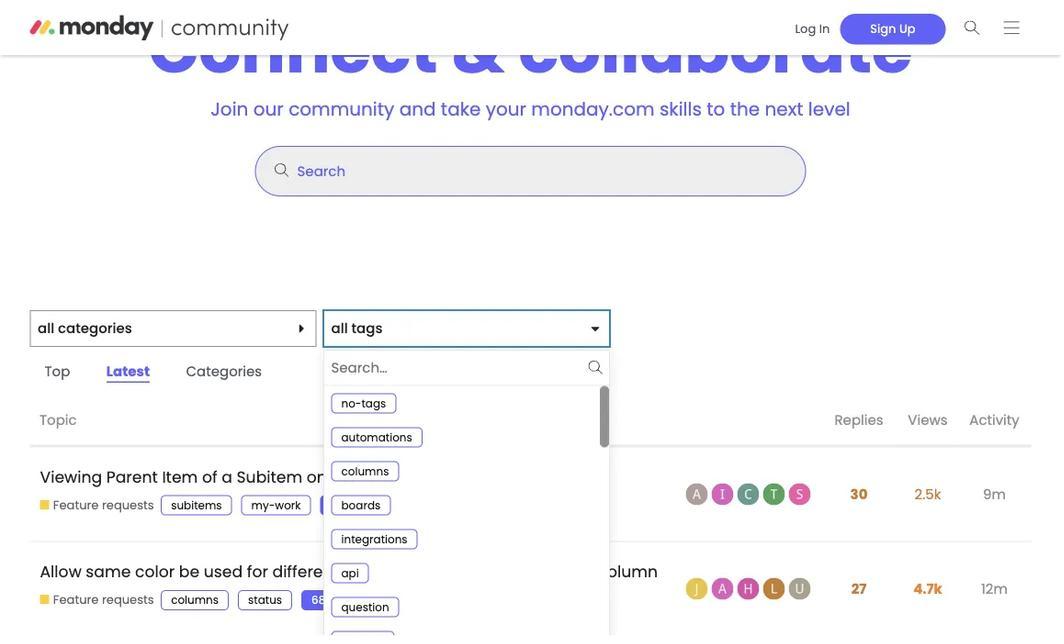 Task type: vqa. For each thing, say whether or not it's contained in the screenshot.
Julia-
no



Task type: locate. For each thing, give the bounding box(es) containing it.
1 vertical spatial votes
[[328, 593, 358, 608]]

columns link
[[161, 591, 229, 611]]

tags list for subitem
[[161, 496, 396, 516]]

requests down color at left
[[102, 592, 154, 609]]

tags list containing subitems
[[161, 496, 396, 516]]

same right within
[[495, 561, 540, 583]]

1 feature requests link from the top
[[40, 498, 154, 514]]

subitems
[[171, 498, 222, 513]]

feature requests link
[[40, 498, 154, 514], [40, 592, 154, 609]]

2 all from the left
[[331, 319, 348, 339]]

the right within
[[465, 561, 491, 583]]

2 requests from the top
[[102, 592, 154, 609]]

all for all tags
[[331, 319, 348, 339]]

the
[[730, 96, 760, 122], [465, 561, 491, 583]]

all left tags
[[331, 319, 348, 339]]

1 horizontal spatial the
[[730, 96, 760, 122]]

views
[[908, 411, 948, 430]]

0 vertical spatial feature requests link
[[40, 498, 154, 514]]

replies button
[[825, 396, 894, 447]]

my
[[331, 466, 354, 488]]

replies
[[835, 411, 884, 430]]

community
[[289, 96, 394, 122]]

2 tags list from the top
[[161, 591, 378, 611]]

0 vertical spatial status
[[545, 561, 594, 583]]

27
[[851, 579, 867, 599]]

94
[[330, 498, 344, 513]]

top
[[45, 362, 70, 382]]

4.7k
[[913, 579, 943, 599]]

1 horizontal spatial all
[[331, 319, 348, 339]]

7 radio item from the top
[[324, 590, 600, 624]]

status
[[545, 561, 594, 583], [248, 593, 282, 608]]

0 vertical spatial votes
[[347, 498, 377, 513]]

1 vertical spatial tags list
[[161, 591, 378, 611]]

log
[[795, 20, 816, 37]]

feature requests down "parent"
[[53, 498, 154, 514]]

statuses
[[343, 561, 410, 583]]

column
[[598, 561, 658, 583]]

status down for
[[248, 593, 282, 608]]

log in button
[[785, 14, 840, 44]]

feature for allow
[[53, 592, 99, 609]]

hgx5a4 - frequent poster image
[[737, 579, 759, 601]]

taylor tedesco - frequent poster image
[[763, 484, 785, 506]]

sign up button
[[840, 14, 946, 44]]

votes right 94
[[347, 498, 377, 513]]

0 vertical spatial requests
[[102, 498, 154, 514]]

0 horizontal spatial all
[[38, 319, 54, 339]]

activity button
[[962, 396, 1031, 447]]

work
[[358, 466, 398, 488]]

1 vertical spatial status
[[248, 593, 282, 608]]

feature down allow
[[53, 592, 99, 609]]

feature down viewing
[[53, 498, 99, 514]]

68 votes
[[312, 593, 358, 608]]

a
[[222, 466, 232, 488]]

allow same color be used for different statuses within the same status column link
[[40, 547, 658, 597]]

same
[[86, 561, 131, 583], [495, 561, 540, 583]]

1 tags list from the top
[[161, 496, 396, 516]]

the right to
[[730, 96, 760, 122]]

menu
[[324, 386, 609, 637]]

votes for my
[[347, 498, 377, 513]]

feature requests for parent
[[53, 498, 154, 514]]

feature requests down allow
[[53, 592, 154, 609]]

same left color at left
[[86, 561, 131, 583]]

1 vertical spatial the
[[465, 561, 491, 583]]

1 feature requests from the top
[[53, 498, 154, 514]]

0 horizontal spatial same
[[86, 561, 131, 583]]

and
[[399, 96, 436, 122]]

Search text field
[[256, 147, 805, 196]]

navigation
[[779, 8, 1031, 47]]

1 all from the left
[[38, 319, 54, 339]]

all
[[38, 319, 54, 339], [331, 319, 348, 339]]

1 vertical spatial feature
[[53, 592, 99, 609]]

different
[[272, 561, 339, 583]]

latest link
[[92, 358, 164, 386]]

tags
[[351, 319, 383, 339]]

connect & collaborate join our community and take your monday.com skills to the next level
[[149, 3, 913, 122]]

1 horizontal spatial status
[[545, 561, 594, 583]]

all tags
[[331, 319, 383, 339]]

0 horizontal spatial status
[[248, 593, 282, 608]]

requests
[[102, 498, 154, 514], [102, 592, 154, 609]]

tags list containing columns
[[161, 591, 378, 611]]

tags list down "subitem"
[[161, 496, 396, 516]]

feature requests link down allow
[[40, 592, 154, 609]]

1 vertical spatial requests
[[102, 592, 154, 609]]

level
[[808, 96, 851, 122]]

used
[[204, 561, 243, 583]]

0 vertical spatial the
[[730, 96, 760, 122]]

status inside tags list
[[248, 593, 282, 608]]

tags list down for
[[161, 591, 378, 611]]

requests down "parent"
[[102, 498, 154, 514]]

1 vertical spatial feature requests
[[53, 592, 154, 609]]

1 vertical spatial feature requests link
[[40, 592, 154, 609]]

feature requests link for parent
[[40, 498, 154, 514]]

next
[[765, 96, 804, 122]]

search image
[[965, 21, 980, 34]]

30 button
[[846, 474, 872, 516]]

search image
[[589, 361, 602, 375]]

tags list
[[161, 496, 396, 516], [161, 591, 378, 611]]

monday community forum image
[[30, 15, 324, 40]]

feature requests link down viewing
[[40, 498, 154, 514]]

collaborate
[[519, 3, 913, 96]]

status link
[[238, 591, 292, 611]]

tags list for for
[[161, 591, 378, 611]]

2 feature requests link from the top
[[40, 592, 154, 609]]

votes
[[347, 498, 377, 513], [328, 593, 358, 608]]

radio item
[[324, 386, 600, 420], [324, 420, 600, 454], [324, 454, 600, 488], [324, 488, 600, 522], [324, 522, 600, 556], [324, 556, 600, 590], [324, 590, 600, 624], [324, 624, 600, 637]]

68 votes link
[[301, 591, 368, 611]]

categories
[[186, 362, 262, 382]]

viewing parent item of a subitem on my work
[[40, 466, 398, 488]]

menu image
[[1004, 21, 1020, 34]]

94 votes
[[330, 498, 377, 513]]

30
[[850, 485, 868, 504]]

votes for statuses
[[328, 593, 358, 608]]

all up top
[[38, 319, 54, 339]]

feature
[[53, 498, 99, 514], [53, 592, 99, 609]]

viewing
[[40, 466, 102, 488]]

top link
[[30, 358, 85, 386]]

log in
[[795, 20, 830, 37]]

8 radio item from the top
[[324, 624, 600, 637]]

feature requests link for same
[[40, 592, 154, 609]]

0 vertical spatial feature
[[53, 498, 99, 514]]

1 horizontal spatial same
[[495, 561, 540, 583]]

item
[[162, 466, 198, 488]]

2 feature from the top
[[53, 592, 99, 609]]

0 vertical spatial feature requests
[[53, 498, 154, 514]]

subitem
[[237, 466, 303, 488]]

of
[[202, 466, 217, 488]]

feature requests
[[53, 498, 154, 514], [53, 592, 154, 609]]

1 feature from the top
[[53, 498, 99, 514]]

Search… search field
[[331, 354, 585, 382]]

all categories
[[38, 319, 132, 339]]

status left column
[[545, 561, 594, 583]]

iandee - frequent poster image
[[712, 484, 734, 506]]

0 vertical spatial tags list
[[161, 496, 396, 516]]

1 requests from the top
[[102, 498, 154, 514]]

2 feature requests from the top
[[53, 592, 154, 609]]

jaewoo kim - original poster image
[[686, 579, 708, 601]]

votes right 68
[[328, 593, 358, 608]]



Task type: describe. For each thing, give the bounding box(es) containing it.
&
[[452, 3, 505, 96]]

connect
[[149, 3, 438, 96]]

2.5k
[[915, 485, 941, 504]]

5 radio item from the top
[[324, 522, 600, 556]]

my-work
[[251, 498, 301, 513]]

6 radio item from the top
[[324, 556, 600, 590]]

requests for same
[[102, 592, 154, 609]]

68
[[312, 593, 326, 608]]

charles karpiuk - frequent poster image
[[737, 484, 759, 506]]

alexandre campagna - frequent poster image
[[712, 579, 734, 601]]

categories
[[58, 319, 132, 339]]

up
[[899, 20, 916, 37]]

requests for parent
[[102, 498, 154, 514]]

my-work link
[[241, 496, 311, 516]]

sign
[[870, 20, 896, 37]]

to
[[707, 96, 725, 122]]

2 radio item from the top
[[324, 420, 600, 454]]

27 button
[[847, 569, 871, 610]]

parent
[[106, 466, 158, 488]]

lucas vaneveld - frequent poster image
[[763, 579, 785, 601]]

categories link
[[171, 358, 277, 386]]

columns
[[171, 593, 219, 608]]

12m link
[[977, 566, 1013, 613]]

sonya senkowsky - most recent poster image
[[789, 484, 811, 506]]

1 radio item from the top
[[324, 386, 600, 420]]

1 same from the left
[[86, 561, 131, 583]]

feature requests for same
[[53, 592, 154, 609]]

94 votes link
[[320, 496, 387, 516]]

views button
[[894, 396, 962, 447]]

topic
[[40, 411, 77, 430]]

subitems link
[[161, 496, 232, 516]]

12m
[[981, 579, 1008, 599]]

feature for viewing
[[53, 498, 99, 514]]

allow
[[40, 561, 82, 583]]

john s - most recent poster image
[[789, 579, 811, 601]]

navigation containing log in
[[779, 8, 1031, 47]]

9m link
[[979, 471, 1011, 518]]

the inside connect & collaborate join our community and take your monday.com skills to the next level
[[730, 96, 760, 122]]

join
[[211, 96, 248, 122]]

adam krukemyer - original poster image
[[686, 484, 708, 506]]

allow same color be used for different statuses within the same status column
[[40, 561, 658, 583]]

be
[[179, 561, 200, 583]]

color
[[135, 561, 175, 583]]

9m
[[983, 485, 1006, 504]]

sign up
[[870, 20, 916, 37]]

in
[[819, 20, 830, 37]]

3 radio item from the top
[[324, 454, 600, 488]]

your
[[486, 96, 527, 122]]

my-
[[251, 498, 275, 513]]

viewing parent item of a subitem on my work link
[[40, 453, 398, 502]]

work
[[275, 498, 301, 513]]

take
[[441, 96, 481, 122]]

monday.com
[[531, 96, 655, 122]]

latest
[[106, 362, 150, 382]]

for
[[247, 561, 268, 583]]

0 horizontal spatial the
[[465, 561, 491, 583]]

on
[[307, 466, 327, 488]]

2 same from the left
[[495, 561, 540, 583]]

activity
[[970, 411, 1020, 430]]

skills
[[660, 96, 702, 122]]

all for all categories
[[38, 319, 54, 339]]

4 radio item from the top
[[324, 488, 600, 522]]

our
[[253, 96, 284, 122]]

within
[[414, 561, 461, 583]]

posters element
[[681, 396, 825, 447]]

open advanced search image
[[265, 154, 298, 187]]



